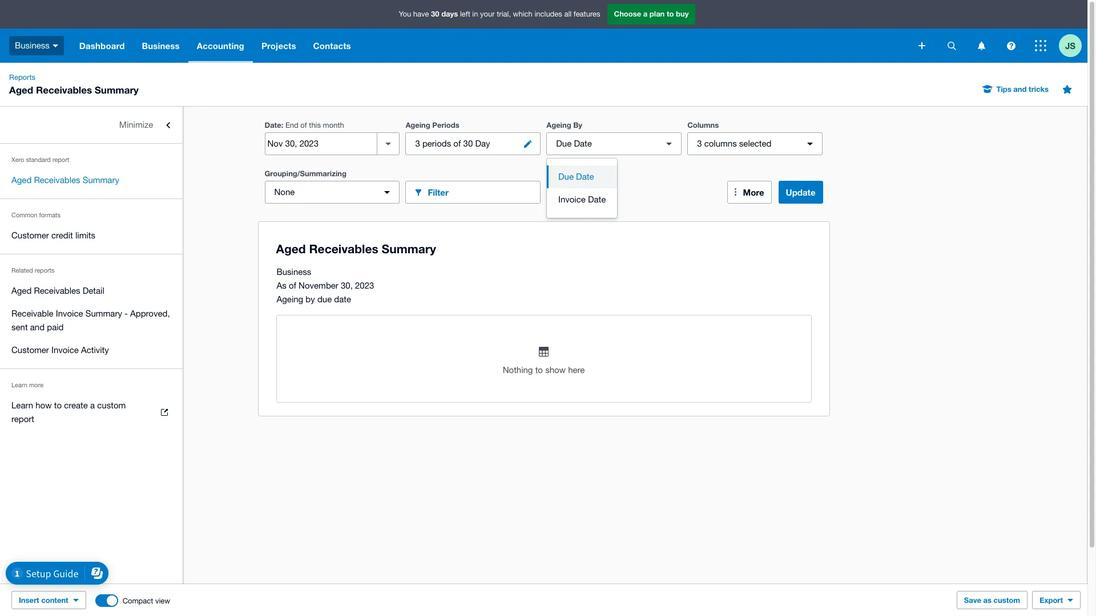Task type: describe. For each thing, give the bounding box(es) containing it.
as
[[984, 596, 992, 605]]

month
[[323, 121, 344, 130]]

reports link
[[5, 72, 40, 83]]

dashboard link
[[71, 29, 133, 63]]

paid
[[47, 323, 64, 332]]

js button
[[1059, 29, 1088, 63]]

summary inside reports aged receivables summary
[[95, 84, 139, 96]]

due date button
[[547, 166, 617, 188]]

tips and tricks
[[997, 85, 1049, 94]]

columns
[[688, 120, 719, 130]]

choose
[[614, 9, 641, 18]]

selected
[[739, 139, 772, 148]]

as
[[277, 281, 286, 291]]

custom inside "learn how to create a custom report"
[[97, 401, 126, 411]]

business inside popup button
[[15, 40, 50, 50]]

features
[[574, 10, 600, 18]]

to inside "learn how to create a custom report"
[[54, 401, 62, 411]]

aged receivables summary link
[[0, 169, 183, 192]]

receivable
[[11, 309, 53, 319]]

of for 3 periods of 30 day
[[454, 139, 461, 148]]

content
[[41, 596, 68, 605]]

activity
[[81, 345, 109, 355]]

related reports
[[11, 267, 55, 274]]

you have 30 days left in your trial, which includes all features
[[399, 9, 600, 18]]

learn more
[[11, 382, 43, 389]]

more
[[743, 187, 764, 198]]

aged receivables summary
[[11, 175, 119, 185]]

due date button
[[547, 132, 682, 155]]

which
[[513, 10, 533, 18]]

due for due date button
[[558, 172, 574, 182]]

and inside receivable invoice summary - approved, sent and paid
[[30, 323, 45, 332]]

receivables for detail
[[34, 286, 80, 296]]

end
[[285, 121, 298, 130]]

insert
[[19, 596, 39, 605]]

by
[[306, 295, 315, 304]]

-
[[125, 309, 128, 319]]

date left end at the top of the page
[[265, 120, 281, 130]]

0 vertical spatial to
[[667, 9, 674, 18]]

aged for aged receivables detail
[[11, 286, 32, 296]]

receivable invoice summary - approved, sent and paid link
[[0, 303, 183, 339]]

js
[[1065, 40, 1076, 51]]

sent
[[11, 323, 28, 332]]

compact
[[123, 597, 153, 606]]

aged receivables detail
[[11, 286, 104, 296]]

remove from favorites image
[[1056, 78, 1079, 100]]

navigation containing dashboard
[[71, 29, 911, 63]]

november
[[299, 281, 339, 291]]

save as custom
[[964, 596, 1020, 605]]

list of convenience dates image
[[377, 132, 400, 155]]

this
[[309, 121, 321, 130]]

formats
[[39, 212, 61, 219]]

aged for aged receivables summary
[[11, 175, 32, 185]]

days
[[441, 9, 458, 18]]

xero standard report
[[11, 156, 69, 163]]

Select end date field
[[265, 133, 377, 155]]

customer for customer invoice activity
[[11, 345, 49, 355]]

insert content
[[19, 596, 68, 605]]

approved,
[[130, 309, 170, 319]]

date for due date button
[[576, 172, 594, 182]]

of inside date : end of this month
[[301, 121, 307, 130]]

minimize
[[119, 120, 153, 130]]

detail
[[83, 286, 104, 296]]

3 for 3 columns selected
[[697, 139, 702, 148]]

3 columns selected
[[697, 139, 772, 148]]

due
[[317, 295, 332, 304]]

1 horizontal spatial to
[[535, 365, 543, 375]]

ageing inside the business as of november 30, 2023 ageing by due date
[[277, 295, 303, 304]]

insert content button
[[11, 592, 86, 610]]

compact view
[[123, 597, 170, 606]]

:
[[281, 120, 283, 130]]

receivable invoice summary - approved, sent and paid
[[11, 309, 170, 332]]

1 horizontal spatial svg image
[[948, 41, 956, 50]]

none button
[[265, 181, 400, 204]]

save
[[964, 596, 981, 605]]

periods
[[422, 139, 451, 148]]

Report title field
[[273, 236, 806, 263]]

customer credit limits link
[[0, 224, 183, 247]]

a inside "learn how to create a custom report"
[[90, 401, 95, 411]]

invoice date
[[558, 195, 606, 204]]

customer for customer credit limits
[[11, 231, 49, 240]]

trial,
[[497, 10, 511, 18]]

standard
[[26, 156, 51, 163]]

reports aged receivables summary
[[9, 73, 139, 96]]

receivables for summary
[[34, 175, 80, 185]]

a inside banner
[[643, 9, 648, 18]]

invoice for receivable invoice summary - approved, sent and paid
[[56, 309, 83, 319]]

grouping/summarizing
[[265, 169, 347, 178]]

more
[[29, 382, 43, 389]]

30 inside button
[[463, 139, 473, 148]]

more button
[[727, 181, 772, 204]]



Task type: vqa. For each thing, say whether or not it's contained in the screenshot.
Fixed
no



Task type: locate. For each thing, give the bounding box(es) containing it.
update
[[786, 187, 816, 198]]

due date for due date button
[[558, 172, 594, 182]]

0 vertical spatial report
[[52, 156, 69, 163]]

receivables
[[36, 84, 92, 96], [34, 175, 80, 185], [34, 286, 80, 296]]

1 horizontal spatial svg image
[[978, 41, 985, 50]]

1 vertical spatial custom
[[994, 596, 1020, 605]]

summary inside receivable invoice summary - approved, sent and paid
[[85, 309, 122, 319]]

reports
[[35, 267, 55, 274]]

30 right have
[[431, 9, 439, 18]]

0 vertical spatial 30
[[431, 9, 439, 18]]

1 3 from the left
[[415, 139, 420, 148]]

1 vertical spatial learn
[[11, 401, 33, 411]]

dashboard
[[79, 41, 125, 51]]

tips
[[997, 85, 1012, 94]]

receivables down reports
[[34, 286, 80, 296]]

accounting
[[197, 41, 244, 51]]

invoice inside button
[[558, 195, 586, 204]]

due inside popup button
[[556, 139, 572, 148]]

2 vertical spatial to
[[54, 401, 62, 411]]

0 vertical spatial aged
[[9, 84, 33, 96]]

invoice down due date button
[[558, 195, 586, 204]]

list box
[[547, 159, 617, 218]]

customer
[[11, 231, 49, 240], [11, 345, 49, 355]]

2 horizontal spatial business
[[277, 267, 311, 277]]

nothing to show here
[[503, 365, 585, 375]]

2 vertical spatial summary
[[85, 309, 122, 319]]

due for due date popup button at top
[[556, 139, 572, 148]]

1 vertical spatial due
[[558, 172, 574, 182]]

of for business as of november 30, 2023 ageing by due date
[[289, 281, 296, 291]]

report inside "learn how to create a custom report"
[[11, 415, 34, 424]]

due date inside popup button
[[556, 139, 592, 148]]

2 vertical spatial receivables
[[34, 286, 80, 296]]

1 vertical spatial a
[[90, 401, 95, 411]]

0 horizontal spatial ageing
[[277, 295, 303, 304]]

1 vertical spatial customer
[[11, 345, 49, 355]]

2 learn from the top
[[11, 401, 33, 411]]

customer credit limits
[[11, 231, 95, 240]]

list box containing due date
[[547, 159, 617, 218]]

group
[[547, 159, 617, 218]]

aged down related
[[11, 286, 32, 296]]

to
[[667, 9, 674, 18], [535, 365, 543, 375], [54, 401, 62, 411]]

2 vertical spatial of
[[289, 281, 296, 291]]

of right as
[[289, 281, 296, 291]]

here
[[568, 365, 585, 375]]

invoice for customer invoice activity
[[51, 345, 79, 355]]

1 vertical spatial summary
[[83, 175, 119, 185]]

1 horizontal spatial ageing
[[406, 120, 430, 130]]

date for due date popup button at top
[[574, 139, 592, 148]]

a right create on the left bottom of the page
[[90, 401, 95, 411]]

due date down by
[[556, 139, 592, 148]]

due
[[556, 139, 572, 148], [558, 172, 574, 182]]

1 vertical spatial of
[[454, 139, 461, 148]]

business button
[[133, 29, 188, 63]]

export button
[[1032, 592, 1081, 610]]

due down ageing by
[[556, 139, 572, 148]]

0 vertical spatial custom
[[97, 401, 126, 411]]

2 horizontal spatial ageing
[[547, 120, 571, 130]]

30
[[431, 9, 439, 18], [463, 139, 473, 148]]

group containing due date
[[547, 159, 617, 218]]

1 horizontal spatial of
[[301, 121, 307, 130]]

summary for receivables
[[83, 175, 119, 185]]

due date inside button
[[558, 172, 594, 182]]

0 vertical spatial due
[[556, 139, 572, 148]]

by
[[573, 120, 582, 130]]

ageing for ageing periods
[[406, 120, 430, 130]]

aged inside 'aged receivables detail' link
[[11, 286, 32, 296]]

date inside popup button
[[574, 139, 592, 148]]

0 horizontal spatial a
[[90, 401, 95, 411]]

to left show
[[535, 365, 543, 375]]

1 horizontal spatial 3
[[697, 139, 702, 148]]

0 vertical spatial due date
[[556, 139, 592, 148]]

banner
[[0, 0, 1088, 63]]

common formats
[[11, 212, 61, 219]]

2 horizontal spatial of
[[454, 139, 461, 148]]

tricks
[[1029, 85, 1049, 94]]

0 horizontal spatial report
[[11, 415, 34, 424]]

30 left day
[[463, 139, 473, 148]]

2 3 from the left
[[697, 139, 702, 148]]

2 customer from the top
[[11, 345, 49, 355]]

3 periods of 30 day button
[[406, 132, 541, 155]]

show
[[545, 365, 566, 375]]

ageing down as
[[277, 295, 303, 304]]

3 inside button
[[415, 139, 420, 148]]

custom right as
[[994, 596, 1020, 605]]

ageing by
[[547, 120, 582, 130]]

0 horizontal spatial of
[[289, 281, 296, 291]]

3 periods of 30 day
[[415, 139, 490, 148]]

none
[[274, 187, 295, 197]]

receivables down reports link
[[36, 84, 92, 96]]

your
[[480, 10, 495, 18]]

1 horizontal spatial 30
[[463, 139, 473, 148]]

learn for learn how to create a custom report
[[11, 401, 33, 411]]

filter button
[[406, 181, 541, 204]]

report down "learn more"
[[11, 415, 34, 424]]

to left buy
[[667, 9, 674, 18]]

a left plan
[[643, 9, 648, 18]]

0 vertical spatial summary
[[95, 84, 139, 96]]

how
[[36, 401, 52, 411]]

create
[[64, 401, 88, 411]]

2 vertical spatial aged
[[11, 286, 32, 296]]

learn how to create a custom report
[[11, 401, 126, 424]]

0 vertical spatial and
[[1014, 85, 1027, 94]]

1 vertical spatial to
[[535, 365, 543, 375]]

contacts button
[[305, 29, 360, 63]]

3 down columns on the top
[[697, 139, 702, 148]]

1 vertical spatial invoice
[[56, 309, 83, 319]]

and down the receivable
[[30, 323, 45, 332]]

1 vertical spatial due date
[[558, 172, 594, 182]]

3
[[415, 139, 420, 148], [697, 139, 702, 148]]

1 vertical spatial aged
[[11, 175, 32, 185]]

a
[[643, 9, 648, 18], [90, 401, 95, 411]]

summary up minimize
[[95, 84, 139, 96]]

business button
[[0, 29, 71, 63]]

svg image inside business popup button
[[52, 44, 58, 47]]

1 horizontal spatial custom
[[994, 596, 1020, 605]]

contacts
[[313, 41, 351, 51]]

0 horizontal spatial svg image
[[919, 42, 926, 49]]

navigation
[[71, 29, 911, 63]]

1 vertical spatial receivables
[[34, 175, 80, 185]]

filter
[[428, 187, 449, 197]]

xero
[[11, 156, 24, 163]]

learn for learn more
[[11, 382, 27, 389]]

summary
[[95, 84, 139, 96], [83, 175, 119, 185], [85, 309, 122, 319]]

0 horizontal spatial 30
[[431, 9, 439, 18]]

and right the tips
[[1014, 85, 1027, 94]]

0 horizontal spatial and
[[30, 323, 45, 332]]

periods
[[432, 120, 459, 130]]

due date up invoice date on the top
[[558, 172, 594, 182]]

columns
[[704, 139, 737, 148]]

summary left -
[[85, 309, 122, 319]]

learn left more
[[11, 382, 27, 389]]

minimize button
[[0, 114, 183, 136]]

0 vertical spatial customer
[[11, 231, 49, 240]]

30,
[[341, 281, 353, 291]]

credit
[[51, 231, 73, 240]]

customer invoice activity link
[[0, 339, 183, 362]]

banner containing js
[[0, 0, 1088, 63]]

projects
[[261, 41, 296, 51]]

0 horizontal spatial to
[[54, 401, 62, 411]]

date
[[334, 295, 351, 304]]

ageing periods
[[406, 120, 459, 130]]

svg image
[[978, 41, 985, 50], [1007, 41, 1015, 50], [52, 44, 58, 47]]

business inside dropdown button
[[142, 41, 180, 51]]

day
[[475, 139, 490, 148]]

due date for due date popup button at top
[[556, 139, 592, 148]]

date up invoice date on the top
[[576, 172, 594, 182]]

you
[[399, 10, 411, 18]]

aged inside aged receivables summary link
[[11, 175, 32, 185]]

date for invoice date button
[[588, 195, 606, 204]]

2023
[[355, 281, 374, 291]]

ageing for ageing by
[[547, 120, 571, 130]]

includes
[[535, 10, 562, 18]]

tips and tricks button
[[976, 80, 1056, 98]]

1 horizontal spatial and
[[1014, 85, 1027, 94]]

custom
[[97, 401, 126, 411], [994, 596, 1020, 605]]

custom inside save as custom button
[[994, 596, 1020, 605]]

0 vertical spatial of
[[301, 121, 307, 130]]

ageing left by
[[547, 120, 571, 130]]

due inside button
[[558, 172, 574, 182]]

customer inside customer invoice activity link
[[11, 345, 49, 355]]

date down by
[[574, 139, 592, 148]]

1 customer from the top
[[11, 231, 49, 240]]

invoice down 'paid' at left
[[51, 345, 79, 355]]

date
[[265, 120, 281, 130], [574, 139, 592, 148], [576, 172, 594, 182], [588, 195, 606, 204]]

learn down "learn more"
[[11, 401, 33, 411]]

learn inside "learn how to create a custom report"
[[11, 401, 33, 411]]

have
[[413, 10, 429, 18]]

nothing
[[503, 365, 533, 375]]

2 vertical spatial invoice
[[51, 345, 79, 355]]

1 horizontal spatial business
[[142, 41, 180, 51]]

reports
[[9, 73, 35, 82]]

receivables down the xero standard report
[[34, 175, 80, 185]]

aged down reports link
[[9, 84, 33, 96]]

0 vertical spatial receivables
[[36, 84, 92, 96]]

customer inside the "customer credit limits" 'link'
[[11, 231, 49, 240]]

0 horizontal spatial 3
[[415, 139, 420, 148]]

invoice date button
[[547, 188, 617, 211]]

0 horizontal spatial business
[[15, 40, 50, 50]]

date down due date button
[[588, 195, 606, 204]]

2 horizontal spatial to
[[667, 9, 674, 18]]

of inside button
[[454, 139, 461, 148]]

in
[[472, 10, 478, 18]]

2 horizontal spatial svg image
[[1035, 40, 1047, 51]]

update button
[[779, 181, 823, 204]]

report up aged receivables summary
[[52, 156, 69, 163]]

invoice inside receivable invoice summary - approved, sent and paid
[[56, 309, 83, 319]]

aged down the xero
[[11, 175, 32, 185]]

1 vertical spatial 30
[[463, 139, 473, 148]]

0 horizontal spatial svg image
[[52, 44, 58, 47]]

1 horizontal spatial a
[[643, 9, 648, 18]]

invoice up 'paid' at left
[[56, 309, 83, 319]]

custom right create on the left bottom of the page
[[97, 401, 126, 411]]

limits
[[75, 231, 95, 240]]

aged inside reports aged receivables summary
[[9, 84, 33, 96]]

summary for invoice
[[85, 309, 122, 319]]

customer invoice activity
[[11, 345, 109, 355]]

save as custom button
[[957, 592, 1028, 610]]

customer down the sent
[[11, 345, 49, 355]]

business inside the business as of november 30, 2023 ageing by due date
[[277, 267, 311, 277]]

customer down the common formats
[[11, 231, 49, 240]]

receivables inside reports aged receivables summary
[[36, 84, 92, 96]]

related
[[11, 267, 33, 274]]

0 vertical spatial a
[[643, 9, 648, 18]]

export
[[1040, 596, 1063, 605]]

0 horizontal spatial custom
[[97, 401, 126, 411]]

view
[[155, 597, 170, 606]]

and inside button
[[1014, 85, 1027, 94]]

1 horizontal spatial report
[[52, 156, 69, 163]]

due up invoice date on the top
[[558, 172, 574, 182]]

3 for 3 periods of 30 day
[[415, 139, 420, 148]]

projects button
[[253, 29, 305, 63]]

learn how to create a custom report link
[[0, 395, 183, 431]]

of left this
[[301, 121, 307, 130]]

business as of november 30, 2023 ageing by due date
[[277, 267, 374, 304]]

of right periods
[[454, 139, 461, 148]]

ageing up periods
[[406, 120, 430, 130]]

svg image
[[1035, 40, 1047, 51], [948, 41, 956, 50], [919, 42, 926, 49]]

date : end of this month
[[265, 120, 344, 130]]

summary down minimize "button"
[[83, 175, 119, 185]]

of inside the business as of november 30, 2023 ageing by due date
[[289, 281, 296, 291]]

2 horizontal spatial svg image
[[1007, 41, 1015, 50]]

plan
[[650, 9, 665, 18]]

0 vertical spatial learn
[[11, 382, 27, 389]]

0 vertical spatial invoice
[[558, 195, 586, 204]]

to right how
[[54, 401, 62, 411]]

accounting button
[[188, 29, 253, 63]]

1 learn from the top
[[11, 382, 27, 389]]

1 vertical spatial and
[[30, 323, 45, 332]]

1 vertical spatial report
[[11, 415, 34, 424]]

business
[[15, 40, 50, 50], [142, 41, 180, 51], [277, 267, 311, 277]]

3 left periods
[[415, 139, 420, 148]]



